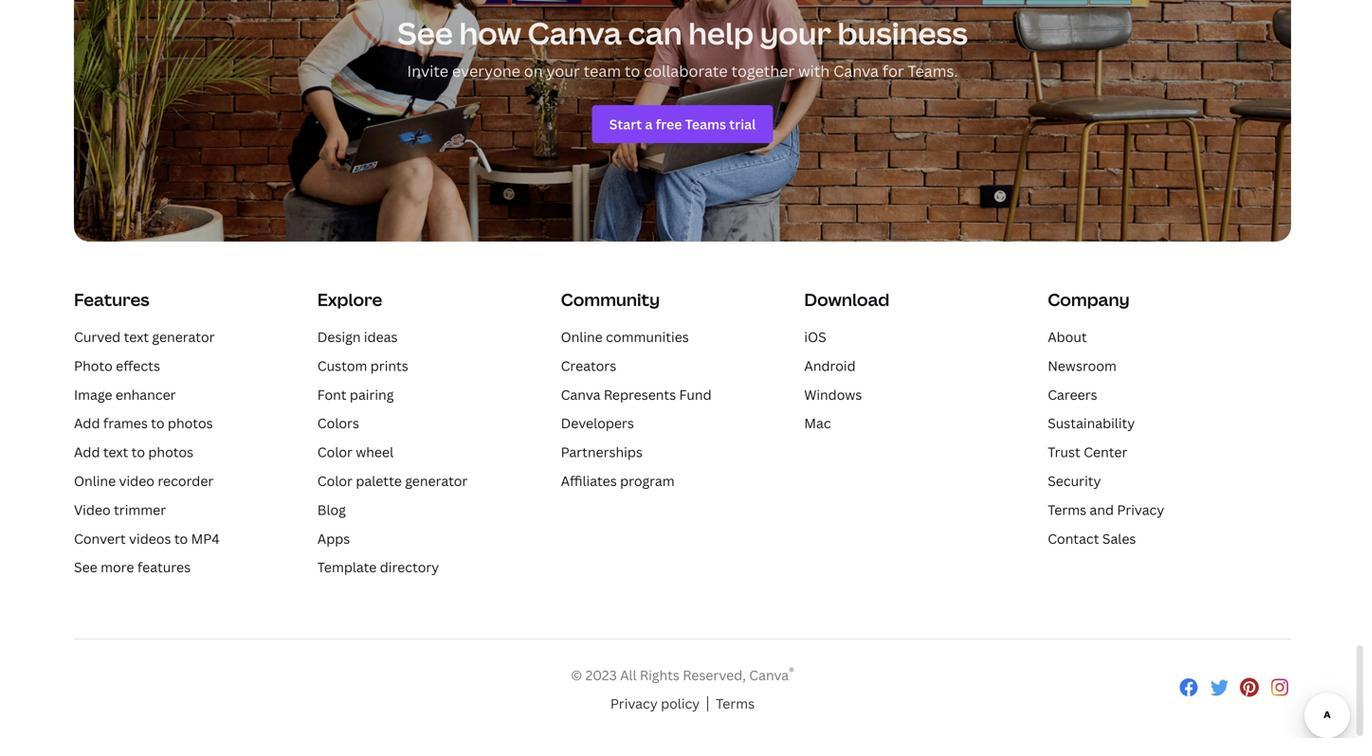 Task type: describe. For each thing, give the bounding box(es) containing it.
can
[[628, 12, 682, 54]]

curved text generator link
[[74, 328, 215, 346]]

online for online video recorder
[[74, 472, 116, 490]]

creators
[[561, 357, 616, 375]]

canva down creators link
[[561, 386, 601, 404]]

curved text generator
[[74, 328, 215, 346]]

color wheel link
[[317, 443, 394, 461]]

privacy policy
[[611, 695, 700, 713]]

reserved,
[[683, 666, 746, 684]]

colors
[[317, 415, 359, 433]]

1 vertical spatial your
[[547, 61, 580, 81]]

security
[[1048, 472, 1101, 490]]

ideas
[[364, 328, 398, 346]]

policy
[[661, 695, 700, 713]]

communities
[[606, 328, 689, 346]]

program
[[620, 472, 675, 490]]

videos
[[129, 530, 171, 548]]

to for convert videos to mp4
[[174, 530, 188, 548]]

all
[[620, 666, 637, 684]]

convert
[[74, 530, 126, 548]]

invite
[[407, 61, 449, 81]]

custom prints link
[[317, 357, 408, 375]]

to for add frames to photos
[[151, 415, 165, 433]]

see for how
[[397, 12, 453, 54]]

about
[[1048, 328, 1087, 346]]

colors link
[[317, 415, 359, 433]]

terms for terms and privacy
[[1048, 501, 1087, 519]]

terms and privacy link
[[1048, 501, 1165, 519]]

© 2023 all rights reserved, canva ®
[[571, 664, 794, 684]]

canva represents fund link
[[561, 386, 712, 404]]

see how canva can help your business invite everyone on your team to collaborate together with canva for teams.
[[397, 12, 968, 81]]

windows
[[804, 386, 862, 404]]

security link
[[1048, 472, 1101, 490]]

company
[[1048, 288, 1130, 312]]

canva left for
[[834, 61, 879, 81]]

convert videos to mp4
[[74, 530, 220, 548]]

represents
[[604, 386, 676, 404]]

and
[[1090, 501, 1114, 519]]

add frames to photos
[[74, 415, 213, 433]]

team
[[584, 61, 621, 81]]

effects
[[116, 357, 160, 375]]

design ideas
[[317, 328, 398, 346]]

careers link
[[1048, 386, 1098, 404]]

template directory link
[[317, 559, 439, 577]]

see more features link
[[74, 559, 191, 577]]

teams.
[[908, 61, 958, 81]]

custom
[[317, 357, 367, 375]]

2023
[[586, 666, 617, 684]]

directory
[[380, 559, 439, 577]]

image enhancer link
[[74, 386, 176, 404]]

pairing
[[350, 386, 394, 404]]

on
[[524, 61, 543, 81]]

video trimmer
[[74, 501, 166, 519]]

custom prints
[[317, 357, 408, 375]]

online for online communities
[[561, 328, 603, 346]]

to inside see how canva can help your business invite everyone on your team to collaborate together with canva for teams.
[[625, 61, 640, 81]]

color palette generator
[[317, 472, 468, 490]]

©
[[571, 666, 582, 684]]

online video recorder
[[74, 472, 214, 490]]

ios link
[[804, 328, 826, 346]]

video
[[74, 501, 111, 519]]

1 horizontal spatial your
[[760, 12, 831, 54]]

palette
[[356, 472, 402, 490]]

sustainability link
[[1048, 415, 1135, 433]]

sales
[[1103, 530, 1136, 548]]

features
[[137, 559, 191, 577]]

blog
[[317, 501, 346, 519]]

how
[[459, 12, 521, 54]]

android link
[[804, 357, 856, 375]]

video
[[119, 472, 155, 490]]

business
[[838, 12, 968, 54]]

about link
[[1048, 328, 1087, 346]]

image
[[74, 386, 112, 404]]

privacy policy link
[[611, 694, 700, 715]]

0 vertical spatial privacy
[[1117, 501, 1165, 519]]

careers
[[1048, 386, 1098, 404]]

for
[[883, 61, 904, 81]]

center
[[1084, 443, 1128, 461]]

template directory
[[317, 559, 439, 577]]

mac
[[804, 415, 831, 433]]

color palette generator link
[[317, 472, 468, 490]]

rights
[[640, 666, 680, 684]]

help
[[689, 12, 754, 54]]



Task type: locate. For each thing, give the bounding box(es) containing it.
see for more
[[74, 559, 97, 577]]

mac link
[[804, 415, 831, 433]]

to for add text to photos
[[131, 443, 145, 461]]

blog link
[[317, 501, 346, 519]]

0 vertical spatial text
[[124, 328, 149, 346]]

trust center link
[[1048, 443, 1128, 461]]

canva represents fund
[[561, 386, 712, 404]]

see more features
[[74, 559, 191, 577]]

recorder
[[158, 472, 214, 490]]

1 horizontal spatial see
[[397, 12, 453, 54]]

image enhancer
[[74, 386, 176, 404]]

to right 'team'
[[625, 61, 640, 81]]

0 vertical spatial online
[[561, 328, 603, 346]]

canva
[[528, 12, 622, 54], [834, 61, 879, 81], [561, 386, 601, 404], [749, 666, 789, 684]]

0 vertical spatial your
[[760, 12, 831, 54]]

2 color from the top
[[317, 472, 353, 490]]

mp4
[[191, 530, 220, 548]]

online
[[561, 328, 603, 346], [74, 472, 116, 490]]

color down colors
[[317, 443, 353, 461]]

terms for terms
[[716, 695, 755, 713]]

together
[[731, 61, 795, 81]]

affiliates program link
[[561, 472, 675, 490]]

see left more
[[74, 559, 97, 577]]

text
[[124, 328, 149, 346], [103, 443, 128, 461]]

0 horizontal spatial see
[[74, 559, 97, 577]]

generator right palette
[[405, 472, 468, 490]]

online up video
[[74, 472, 116, 490]]

trimmer
[[114, 501, 166, 519]]

to up video
[[131, 443, 145, 461]]

add text to photos link
[[74, 443, 194, 461]]

prints
[[371, 357, 408, 375]]

creators link
[[561, 357, 616, 375]]

see inside see how canva can help your business invite everyone on your team to collaborate together with canva for teams.
[[397, 12, 453, 54]]

online communities link
[[561, 328, 689, 346]]

add for add frames to photos
[[74, 415, 100, 433]]

color wheel
[[317, 443, 394, 461]]

newsroom link
[[1048, 357, 1117, 375]]

text for curved
[[124, 328, 149, 346]]

explore
[[317, 288, 382, 312]]

your right on
[[547, 61, 580, 81]]

0 vertical spatial add
[[74, 415, 100, 433]]

photos down enhancer
[[168, 415, 213, 433]]

color up "blog" "link"
[[317, 472, 353, 490]]

color for color palette generator
[[317, 472, 353, 490]]

partnerships
[[561, 443, 643, 461]]

curved
[[74, 328, 121, 346]]

1 horizontal spatial generator
[[405, 472, 468, 490]]

1 horizontal spatial terms
[[1048, 501, 1087, 519]]

1 vertical spatial generator
[[405, 472, 468, 490]]

photos
[[168, 415, 213, 433], [148, 443, 194, 461]]

1 vertical spatial terms
[[716, 695, 755, 713]]

terms up contact
[[1048, 501, 1087, 519]]

privacy up sales on the bottom of the page
[[1117, 501, 1165, 519]]

privacy down all
[[611, 695, 658, 713]]

add up video
[[74, 443, 100, 461]]

color for color wheel
[[317, 443, 353, 461]]

1 horizontal spatial privacy
[[1117, 501, 1165, 519]]

privacy
[[1117, 501, 1165, 519], [611, 695, 658, 713]]

online video recorder link
[[74, 472, 214, 490]]

canva inside © 2023 all rights reserved, canva ®
[[749, 666, 789, 684]]

terms
[[1048, 501, 1087, 519], [716, 695, 755, 713]]

contact sales
[[1048, 530, 1136, 548]]

generator for color palette generator
[[405, 472, 468, 490]]

wheel
[[356, 443, 394, 461]]

terms link
[[716, 694, 755, 715]]

online up creators link
[[561, 328, 603, 346]]

1 color from the top
[[317, 443, 353, 461]]

apps link
[[317, 530, 350, 548]]

1 vertical spatial photos
[[148, 443, 194, 461]]

photos for add text to photos
[[148, 443, 194, 461]]

contact sales link
[[1048, 530, 1136, 548]]

your up with
[[760, 12, 831, 54]]

add
[[74, 415, 100, 433], [74, 443, 100, 461]]

download
[[804, 288, 890, 312]]

add for add text to photos
[[74, 443, 100, 461]]

1 vertical spatial add
[[74, 443, 100, 461]]

font pairing link
[[317, 386, 394, 404]]

design
[[317, 328, 361, 346]]

trust
[[1048, 443, 1081, 461]]

sustainability
[[1048, 415, 1135, 433]]

collaborate
[[644, 61, 728, 81]]

0 vertical spatial see
[[397, 12, 453, 54]]

1 vertical spatial online
[[74, 472, 116, 490]]

newsroom
[[1048, 357, 1117, 375]]

see up "invite"
[[397, 12, 453, 54]]

0 vertical spatial terms
[[1048, 501, 1087, 519]]

color
[[317, 443, 353, 461], [317, 472, 353, 490]]

photo
[[74, 357, 113, 375]]

0 horizontal spatial terms
[[716, 695, 755, 713]]

ios
[[804, 328, 826, 346]]

convert videos to mp4 link
[[74, 530, 220, 548]]

2 add from the top
[[74, 443, 100, 461]]

to left mp4
[[174, 530, 188, 548]]

0 horizontal spatial privacy
[[611, 695, 658, 713]]

0 vertical spatial photos
[[168, 415, 213, 433]]

partnerships link
[[561, 443, 643, 461]]

everyone
[[452, 61, 520, 81]]

terms down reserved,
[[716, 695, 755, 713]]

enhancer
[[116, 386, 176, 404]]

0 horizontal spatial generator
[[152, 328, 215, 346]]

fund
[[679, 386, 712, 404]]

apps
[[317, 530, 350, 548]]

0 horizontal spatial your
[[547, 61, 580, 81]]

®
[[789, 664, 794, 679]]

1 vertical spatial text
[[103, 443, 128, 461]]

android
[[804, 357, 856, 375]]

online communities
[[561, 328, 689, 346]]

1 vertical spatial privacy
[[611, 695, 658, 713]]

to down enhancer
[[151, 415, 165, 433]]

0 horizontal spatial online
[[74, 472, 116, 490]]

1 horizontal spatial online
[[561, 328, 603, 346]]

photo effects link
[[74, 357, 160, 375]]

video trimmer link
[[74, 501, 166, 519]]

canva up 'team'
[[528, 12, 622, 54]]

see
[[397, 12, 453, 54], [74, 559, 97, 577]]

0 vertical spatial generator
[[152, 328, 215, 346]]

windows link
[[804, 386, 862, 404]]

developers link
[[561, 415, 634, 433]]

1 add from the top
[[74, 415, 100, 433]]

design ideas link
[[317, 328, 398, 346]]

add frames to photos link
[[74, 415, 213, 433]]

text down 'frames'
[[103, 443, 128, 461]]

features
[[74, 288, 149, 312]]

generator for curved text generator
[[152, 328, 215, 346]]

affiliates program
[[561, 472, 675, 490]]

photos for add frames to photos
[[168, 415, 213, 433]]

photo effects
[[74, 357, 160, 375]]

generator up effects
[[152, 328, 215, 346]]

1 vertical spatial color
[[317, 472, 353, 490]]

font pairing
[[317, 386, 394, 404]]

canva up the terms link
[[749, 666, 789, 684]]

add text to photos
[[74, 443, 194, 461]]

photos up 'recorder'
[[148, 443, 194, 461]]

to
[[625, 61, 640, 81], [151, 415, 165, 433], [131, 443, 145, 461], [174, 530, 188, 548]]

0 vertical spatial color
[[317, 443, 353, 461]]

text up effects
[[124, 328, 149, 346]]

text for add
[[103, 443, 128, 461]]

1 vertical spatial see
[[74, 559, 97, 577]]

add down 'image' at the bottom of page
[[74, 415, 100, 433]]

more
[[101, 559, 134, 577]]



Task type: vqa. For each thing, say whether or not it's contained in the screenshot.
Accept all cookies button
no



